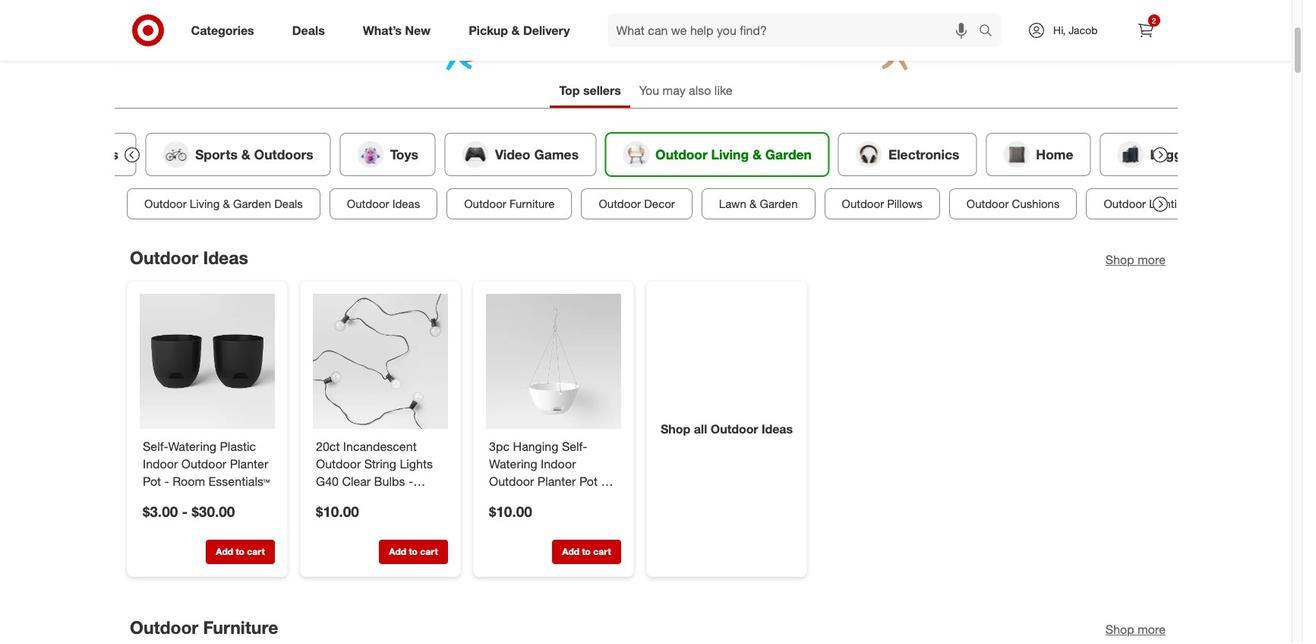 Task type: describe. For each thing, give the bounding box(es) containing it.
home
[[1036, 146, 1073, 162]]

hi,
[[1054, 24, 1066, 36]]

pot inside 3pc hanging self- watering indoor outdoor planter pot 1 planter with hanging hardware 12"x12"x6" - room essentials™
[[579, 473, 597, 489]]

2 link
[[1129, 14, 1163, 47]]

room inside self-watering plastic indoor outdoor planter pot - room essentials™
[[172, 473, 205, 489]]

1 vertical spatial ideas
[[203, 247, 248, 268]]

self-watering plastic indoor outdoor planter pot - room essentials™
[[142, 439, 269, 489]]

add to cart button for $10.00
[[552, 540, 621, 564]]

you may also like
[[639, 83, 733, 98]]

2 cart from the left
[[420, 546, 438, 557]]

games
[[534, 146, 579, 162]]

sports
[[195, 146, 237, 162]]

what's
[[363, 22, 402, 38]]

furniture inside outdoor furniture button
[[509, 197, 554, 211]]

shop more button for furniture
[[1105, 621, 1166, 638]]

categories link
[[178, 14, 273, 47]]

indoor inside self-watering plastic indoor outdoor planter pot - room essentials™
[[142, 456, 178, 471]]

you may also like link
[[630, 76, 742, 108]]

- inside self-watering plastic indoor outdoor planter pot - room essentials™
[[164, 473, 169, 489]]

self- inside self-watering plastic indoor outdoor planter pot - room essentials™
[[142, 439, 168, 454]]

& for delivery
[[512, 22, 520, 38]]

garden for outdoor living & garden deals
[[233, 197, 271, 211]]

outdoor living & garden deals button
[[126, 188, 320, 219]]

add for $3.00 - $30.00
[[216, 546, 233, 557]]

pillows
[[887, 197, 922, 211]]

new
[[405, 22, 431, 38]]

outdoor cushions
[[966, 197, 1060, 211]]

outdoor inside 20ct incandescent outdoor string lights g40 clear bulbs - room essentials™ $10.00
[[316, 456, 361, 471]]

pickup
[[469, 22, 508, 38]]

garden right "lawn"
[[760, 197, 798, 211]]

video games button
[[445, 133, 596, 176]]

shop for ideas
[[1105, 252, 1134, 267]]

shoes
[[79, 146, 118, 162]]

2 to from the left
[[409, 546, 417, 557]]

hardware
[[489, 508, 541, 523]]

outdoor decor
[[599, 197, 675, 211]]

planter inside self-watering plastic indoor outdoor planter pot - room essentials™
[[230, 456, 268, 471]]

more for outdoor ideas
[[1138, 252, 1166, 267]]

outdoor lighting
[[1104, 197, 1190, 211]]

1 vertical spatial shop
[[660, 421, 690, 436]]

1 vertical spatial outdoor furniture
[[130, 617, 278, 638]]

self- inside 3pc hanging self- watering indoor outdoor planter pot 1 planter with hanging hardware 12"x12"x6" - room essentials™
[[562, 439, 587, 454]]

top sellers
[[559, 83, 621, 98]]

decor
[[644, 197, 675, 211]]

outdoor cushions button
[[949, 188, 1077, 219]]

bulbs
[[374, 473, 405, 489]]

1
[[601, 473, 608, 489]]

hi, jacob
[[1054, 24, 1098, 36]]

lawn & garden button
[[701, 188, 815, 219]]

video
[[495, 146, 530, 162]]

outdoor inside 'button'
[[144, 197, 186, 211]]

lawn & garden
[[719, 197, 798, 211]]

What can we help you find? suggestions appear below search field
[[607, 14, 983, 47]]

lighting
[[1149, 197, 1190, 211]]

add to cart button for $3.00 - $30.00
[[205, 540, 275, 564]]

- inside 3pc hanging self- watering indoor outdoor planter pot 1 planter with hanging hardware 12"x12"x6" - room essentials™
[[610, 508, 615, 523]]

essentials™ inside self-watering plastic indoor outdoor planter pot - room essentials™
[[208, 473, 269, 489]]

& for outdoors
[[241, 146, 250, 162]]

lights
[[399, 456, 433, 471]]

deals link
[[279, 14, 344, 47]]

electronics button
[[838, 133, 977, 176]]

electronics
[[888, 146, 959, 162]]

living for outdoor living & garden
[[711, 146, 749, 162]]

3pc hanging self- watering indoor outdoor planter pot 1 planter with hanging hardware 12"x12"x6" - room essentials™
[[489, 439, 615, 541]]

home button
[[986, 133, 1091, 176]]

20ct incandescent outdoor string lights g40 clear bulbs - room essentials™ $10.00
[[316, 439, 433, 520]]

2 add from the left
[[389, 546, 406, 557]]

all
[[694, 421, 707, 436]]

20ct incandescent outdoor string lights g40 clear bulbs - room essentials™ link
[[316, 438, 445, 506]]

shop all outdoor ideas
[[660, 421, 793, 436]]

may
[[663, 83, 686, 98]]

- inside 20ct incandescent outdoor string lights g40 clear bulbs - room essentials™ $10.00
[[408, 473, 413, 489]]

garden for outdoor living & garden
[[765, 146, 812, 162]]

plastic
[[220, 439, 256, 454]]

20ct
[[316, 439, 340, 454]]

$30.00
[[191, 502, 235, 520]]

outdoor living & garden
[[655, 146, 812, 162]]

shop for furniture
[[1105, 622, 1134, 637]]

shop more for outdoor ideas
[[1105, 252, 1166, 267]]

more for outdoor furniture
[[1138, 622, 1166, 637]]

& for garden
[[749, 197, 757, 211]]



Task type: vqa. For each thing, say whether or not it's contained in the screenshot.
Lawn
yes



Task type: locate. For each thing, give the bounding box(es) containing it.
pickup & delivery
[[469, 22, 570, 38]]

1 horizontal spatial cart
[[420, 546, 438, 557]]

0 horizontal spatial outdoor furniture
[[130, 617, 278, 638]]

essentials™ inside 3pc hanging self- watering indoor outdoor planter pot 1 planter with hanging hardware 12"x12"x6" - room essentials™
[[525, 526, 586, 541]]

3 to from the left
[[582, 546, 591, 557]]

shop more for outdoor furniture
[[1105, 622, 1166, 637]]

living inside button
[[711, 146, 749, 162]]

living up "lawn"
[[711, 146, 749, 162]]

1 vertical spatial room
[[316, 491, 348, 506]]

1 vertical spatial shop more
[[1105, 622, 1166, 637]]

2 more from the top
[[1138, 622, 1166, 637]]

add to cart
[[216, 546, 264, 557], [389, 546, 438, 557], [562, 546, 611, 557]]

outdoor inside 'button'
[[842, 197, 884, 211]]

living for outdoor living & garden deals
[[189, 197, 219, 211]]

2 add to cart from the left
[[389, 546, 438, 557]]

3 add to cart from the left
[[562, 546, 611, 557]]

2 vertical spatial ideas
[[761, 421, 793, 436]]

1 self- from the left
[[142, 439, 168, 454]]

2 horizontal spatial cart
[[593, 546, 611, 557]]

you
[[639, 83, 659, 98]]

0 horizontal spatial self-
[[142, 439, 168, 454]]

3pc
[[489, 439, 509, 454]]

0 horizontal spatial watering
[[168, 439, 216, 454]]

0 horizontal spatial to
[[235, 546, 244, 557]]

2 vertical spatial room
[[489, 526, 521, 541]]

cart for $3.00 - $30.00
[[247, 546, 264, 557]]

outdoor inside self-watering plastic indoor outdoor planter pot - room essentials™
[[181, 456, 226, 471]]

add to cart down $30.00
[[216, 546, 264, 557]]

1 horizontal spatial furniture
[[509, 197, 554, 211]]

pot left 1
[[579, 473, 597, 489]]

luggage
[[1150, 146, 1205, 162]]

self-watering plastic indoor outdoor planter pot - room essentials™ image
[[139, 294, 275, 429], [139, 294, 275, 429]]

$3.00
[[142, 502, 178, 520]]

12"x12"x6"
[[545, 508, 607, 523]]

room up "$3.00 - $30.00"
[[172, 473, 205, 489]]

1 horizontal spatial indoor
[[541, 456, 576, 471]]

garden down sports & outdoors
[[233, 197, 271, 211]]

outdoor inside 3pc hanging self- watering indoor outdoor planter pot 1 planter with hanging hardware 12"x12"x6" - room essentials™
[[489, 473, 534, 489]]

1 horizontal spatial $10.00
[[489, 502, 532, 520]]

outdoor ideas
[[347, 197, 420, 211], [130, 247, 248, 268]]

2 horizontal spatial add to cart
[[562, 546, 611, 557]]

video games
[[495, 146, 579, 162]]

1 vertical spatial outdoor ideas
[[130, 247, 248, 268]]

0 horizontal spatial essentials™
[[208, 473, 269, 489]]

outdoor pillows button
[[824, 188, 940, 219]]

shoes button
[[29, 133, 136, 176]]

add
[[216, 546, 233, 557], [389, 546, 406, 557], [562, 546, 579, 557]]

1 horizontal spatial self-
[[562, 439, 587, 454]]

2 horizontal spatial to
[[582, 546, 591, 557]]

0 vertical spatial hanging
[[513, 439, 558, 454]]

0 horizontal spatial add to cart
[[216, 546, 264, 557]]

1 horizontal spatial room
[[316, 491, 348, 506]]

outdoor furniture inside button
[[464, 197, 554, 211]]

outdoor ideas down outdoor living & garden deals
[[130, 247, 248, 268]]

1 vertical spatial watering
[[489, 456, 537, 471]]

0 horizontal spatial living
[[189, 197, 219, 211]]

2 vertical spatial essentials™
[[525, 526, 586, 541]]

string
[[364, 456, 396, 471]]

2 indoor from the left
[[541, 456, 576, 471]]

1 horizontal spatial ideas
[[392, 197, 420, 211]]

0 horizontal spatial planter
[[230, 456, 268, 471]]

1 horizontal spatial add to cart
[[389, 546, 438, 557]]

deals down outdoors
[[274, 197, 303, 211]]

1 add to cart from the left
[[216, 546, 264, 557]]

2 shop more button from the top
[[1105, 621, 1166, 638]]

outdoor living & garden deals
[[144, 197, 303, 211]]

1 to from the left
[[235, 546, 244, 557]]

room down g40
[[316, 491, 348, 506]]

room inside 3pc hanging self- watering indoor outdoor planter pot 1 planter with hanging hardware 12"x12"x6" - room essentials™
[[489, 526, 521, 541]]

0 vertical spatial furniture
[[509, 197, 554, 211]]

0 vertical spatial outdoor furniture
[[464, 197, 554, 211]]

& inside 'button'
[[223, 197, 230, 211]]

watering
[[168, 439, 216, 454], [489, 456, 537, 471]]

add down bulbs
[[389, 546, 406, 557]]

cart
[[247, 546, 264, 557], [420, 546, 438, 557], [593, 546, 611, 557]]

outdoor furniture button
[[446, 188, 572, 219]]

& inside button
[[241, 146, 250, 162]]

planter up hardware at the left bottom
[[489, 491, 527, 506]]

1 indoor from the left
[[142, 456, 178, 471]]

essentials™ down 12"x12"x6"
[[525, 526, 586, 541]]

1 horizontal spatial pot
[[579, 473, 597, 489]]

0 horizontal spatial outdoor ideas
[[130, 247, 248, 268]]

sellers
[[583, 83, 621, 98]]

add to cart down 12"x12"x6"
[[562, 546, 611, 557]]

2 add to cart button from the left
[[379, 540, 448, 564]]

0 vertical spatial deals
[[292, 22, 325, 38]]

self- up 12"x12"x6"
[[562, 439, 587, 454]]

0 horizontal spatial add to cart button
[[205, 540, 275, 564]]

outdoor living & garden button
[[605, 133, 829, 176]]

watering inside 3pc hanging self- watering indoor outdoor planter pot 1 planter with hanging hardware 12"x12"x6" - room essentials™
[[489, 456, 537, 471]]

what's new link
[[350, 14, 450, 47]]

to
[[235, 546, 244, 557], [409, 546, 417, 557], [582, 546, 591, 557]]

0 vertical spatial room
[[172, 473, 205, 489]]

0 vertical spatial living
[[711, 146, 749, 162]]

luggage button
[[1100, 133, 1223, 176]]

sports & outdoors
[[195, 146, 313, 162]]

3 add to cart button from the left
[[552, 540, 621, 564]]

planter down plastic
[[230, 456, 268, 471]]

- right 12"x12"x6"
[[610, 508, 615, 523]]

shop more
[[1105, 252, 1166, 267], [1105, 622, 1166, 637]]

pickup & delivery link
[[456, 14, 589, 47]]

- down lights
[[408, 473, 413, 489]]

& right sports
[[241, 146, 250, 162]]

1 horizontal spatial essentials™
[[352, 491, 413, 506]]

furniture
[[509, 197, 554, 211], [203, 617, 278, 638]]

deals left the what's
[[292, 22, 325, 38]]

- up $3.00
[[164, 473, 169, 489]]

0 horizontal spatial room
[[172, 473, 205, 489]]

1 cart from the left
[[247, 546, 264, 557]]

toys button
[[340, 133, 436, 176]]

1 vertical spatial furniture
[[203, 617, 278, 638]]

3 add from the left
[[562, 546, 579, 557]]

2 shop more from the top
[[1105, 622, 1166, 637]]

living
[[711, 146, 749, 162], [189, 197, 219, 211]]

2 self- from the left
[[562, 439, 587, 454]]

1 vertical spatial planter
[[537, 473, 576, 489]]

ideas inside button
[[392, 197, 420, 211]]

clear
[[342, 473, 370, 489]]

to for $3.00 - $30.00
[[235, 546, 244, 557]]

&
[[512, 22, 520, 38], [241, 146, 250, 162], [752, 146, 762, 162], [223, 197, 230, 211], [749, 197, 757, 211]]

what's new
[[363, 22, 431, 38]]

watering down 3pc
[[489, 456, 537, 471]]

0 horizontal spatial pot
[[142, 473, 161, 489]]

1 horizontal spatial to
[[409, 546, 417, 557]]

living inside 'button'
[[189, 197, 219, 211]]

essentials™ inside 20ct incandescent outdoor string lights g40 clear bulbs - room essentials™ $10.00
[[352, 491, 413, 506]]

outdoor pillows
[[842, 197, 922, 211]]

deals inside 'button'
[[274, 197, 303, 211]]

2 horizontal spatial room
[[489, 526, 521, 541]]

3pc hanging self- watering indoor outdoor planter pot 1 planter with hanging hardware 12"x12"x6" - room essentials™ link
[[489, 438, 618, 541]]

toys
[[390, 146, 418, 162]]

1 vertical spatial more
[[1138, 622, 1166, 637]]

indoor up $3.00
[[142, 456, 178, 471]]

room down hardware at the left bottom
[[489, 526, 521, 541]]

essentials™ down bulbs
[[352, 491, 413, 506]]

$3.00 - $30.00
[[142, 502, 235, 520]]

0 vertical spatial planter
[[230, 456, 268, 471]]

& right "lawn"
[[749, 197, 757, 211]]

1 horizontal spatial planter
[[489, 491, 527, 506]]

pot
[[142, 473, 161, 489], [579, 473, 597, 489]]

outdoor furniture
[[464, 197, 554, 211], [130, 617, 278, 638]]

essentials™
[[208, 473, 269, 489], [352, 491, 413, 506], [525, 526, 586, 541]]

2 horizontal spatial planter
[[537, 473, 576, 489]]

0 horizontal spatial cart
[[247, 546, 264, 557]]

pot up $3.00
[[142, 473, 161, 489]]

1 $10.00 from the left
[[316, 502, 359, 520]]

0 vertical spatial shop more
[[1105, 252, 1166, 267]]

add to cart for $3.00 - $30.00
[[216, 546, 264, 557]]

to for $10.00
[[582, 546, 591, 557]]

20ct incandescent outdoor string lights g40 clear bulbs - room essentials™ image
[[313, 294, 448, 429], [313, 294, 448, 429]]

2 horizontal spatial add to cart button
[[552, 540, 621, 564]]

hanging up 12"x12"x6"
[[557, 491, 602, 506]]

1 vertical spatial shop more button
[[1105, 621, 1166, 638]]

sports & outdoors button
[[145, 133, 331, 176]]

garden inside 'button'
[[233, 197, 271, 211]]

room inside 20ct incandescent outdoor string lights g40 clear bulbs - room essentials™ $10.00
[[316, 491, 348, 506]]

3 cart from the left
[[593, 546, 611, 557]]

categories
[[191, 22, 254, 38]]

lawn
[[719, 197, 746, 211]]

& right pickup
[[512, 22, 520, 38]]

self- up $3.00
[[142, 439, 168, 454]]

garden up lawn & garden
[[765, 146, 812, 162]]

$10.00 inside 20ct incandescent outdoor string lights g40 clear bulbs - room essentials™ $10.00
[[316, 502, 359, 520]]

indoor
[[142, 456, 178, 471], [541, 456, 576, 471]]

indoor inside 3pc hanging self- watering indoor outdoor planter pot 1 planter with hanging hardware 12"x12"x6" - room essentials™
[[541, 456, 576, 471]]

2 vertical spatial shop
[[1105, 622, 1134, 637]]

shop more button for ideas
[[1105, 251, 1166, 269]]

$10.00 left 12"x12"x6"
[[489, 502, 532, 520]]

add down 12"x12"x6"
[[562, 546, 579, 557]]

0 horizontal spatial indoor
[[142, 456, 178, 471]]

hanging
[[513, 439, 558, 454], [557, 491, 602, 506]]

1 horizontal spatial living
[[711, 146, 749, 162]]

shop
[[1105, 252, 1134, 267], [660, 421, 690, 436], [1105, 622, 1134, 637]]

1 horizontal spatial add
[[389, 546, 406, 557]]

jacob
[[1069, 24, 1098, 36]]

delivery
[[523, 22, 570, 38]]

outdoor lighting button
[[1086, 188, 1207, 219]]

top
[[559, 83, 580, 98]]

shop more button
[[1105, 251, 1166, 269], [1105, 621, 1166, 638]]

1 vertical spatial deals
[[274, 197, 303, 211]]

1 pot from the left
[[142, 473, 161, 489]]

search
[[972, 24, 1009, 39]]

2 $10.00 from the left
[[489, 502, 532, 520]]

add to cart for $10.00
[[562, 546, 611, 557]]

g40
[[316, 473, 338, 489]]

2
[[1152, 16, 1156, 25]]

0 vertical spatial shop more button
[[1105, 251, 1166, 269]]

top sellers link
[[550, 76, 630, 108]]

1 more from the top
[[1138, 252, 1166, 267]]

1 horizontal spatial watering
[[489, 456, 537, 471]]

3pc hanging self-watering indoor outdoor planter pot 1 planter with hanging hardware 12"x12"x6" - room essentials™ image
[[486, 294, 621, 429], [486, 294, 621, 429]]

1 vertical spatial essentials™
[[352, 491, 413, 506]]

0 horizontal spatial ideas
[[203, 247, 248, 268]]

2 horizontal spatial add
[[562, 546, 579, 557]]

ideas
[[392, 197, 420, 211], [203, 247, 248, 268], [761, 421, 793, 436]]

-
[[164, 473, 169, 489], [408, 473, 413, 489], [182, 502, 187, 520], [610, 508, 615, 523]]

1 vertical spatial hanging
[[557, 491, 602, 506]]

outdoors
[[254, 146, 313, 162]]

$10.00 down g40
[[316, 502, 359, 520]]

1 horizontal spatial outdoor furniture
[[464, 197, 554, 211]]

& down sports
[[223, 197, 230, 211]]

outdoor ideas inside button
[[347, 197, 420, 211]]

self-watering plastic indoor outdoor planter pot - room essentials™ link
[[142, 438, 272, 490]]

outdoor decor button
[[581, 188, 692, 219]]

1 shop more from the top
[[1105, 252, 1166, 267]]

0 vertical spatial outdoor ideas
[[347, 197, 420, 211]]

cushions
[[1012, 197, 1060, 211]]

indoor up with
[[541, 456, 576, 471]]

search button
[[972, 14, 1009, 50]]

2 pot from the left
[[579, 473, 597, 489]]

2 vertical spatial planter
[[489, 491, 527, 506]]

incandescent
[[343, 439, 416, 454]]

1 shop more button from the top
[[1105, 251, 1166, 269]]

garden
[[765, 146, 812, 162], [233, 197, 271, 211], [760, 197, 798, 211]]

pot inside self-watering plastic indoor outdoor planter pot - room essentials™
[[142, 473, 161, 489]]

2 horizontal spatial essentials™
[[525, 526, 586, 541]]

hanging right 3pc
[[513, 439, 558, 454]]

add to cart button down bulbs
[[379, 540, 448, 564]]

watering inside self-watering plastic indoor outdoor planter pot - room essentials™
[[168, 439, 216, 454]]

1 add to cart button from the left
[[205, 540, 275, 564]]

with
[[531, 491, 553, 506]]

like
[[715, 83, 733, 98]]

add to cart down bulbs
[[389, 546, 438, 557]]

0 vertical spatial essentials™
[[208, 473, 269, 489]]

essentials™ down plastic
[[208, 473, 269, 489]]

add for $10.00
[[562, 546, 579, 557]]

0 horizontal spatial furniture
[[203, 617, 278, 638]]

planter up with
[[537, 473, 576, 489]]

0 horizontal spatial add
[[216, 546, 233, 557]]

living down sports
[[189, 197, 219, 211]]

add to cart button down 12"x12"x6"
[[552, 540, 621, 564]]

also
[[689, 83, 711, 98]]

& up lawn & garden
[[752, 146, 762, 162]]

add to cart button down $30.00
[[205, 540, 275, 564]]

0 vertical spatial more
[[1138, 252, 1166, 267]]

planter
[[230, 456, 268, 471], [537, 473, 576, 489], [489, 491, 527, 506]]

cart for $10.00
[[593, 546, 611, 557]]

0 vertical spatial shop
[[1105, 252, 1134, 267]]

0 horizontal spatial $10.00
[[316, 502, 359, 520]]

0 vertical spatial ideas
[[392, 197, 420, 211]]

outdoor ideas down the toys button
[[347, 197, 420, 211]]

outdoor ideas button
[[329, 188, 437, 219]]

1 horizontal spatial add to cart button
[[379, 540, 448, 564]]

1 add from the left
[[216, 546, 233, 557]]

0 vertical spatial watering
[[168, 439, 216, 454]]

1 vertical spatial living
[[189, 197, 219, 211]]

1 horizontal spatial outdoor ideas
[[347, 197, 420, 211]]

more
[[1138, 252, 1166, 267], [1138, 622, 1166, 637]]

- right $3.00
[[182, 502, 187, 520]]

add down $30.00
[[216, 546, 233, 557]]

add to cart button
[[205, 540, 275, 564], [379, 540, 448, 564], [552, 540, 621, 564]]

watering left plastic
[[168, 439, 216, 454]]

2 horizontal spatial ideas
[[761, 421, 793, 436]]



